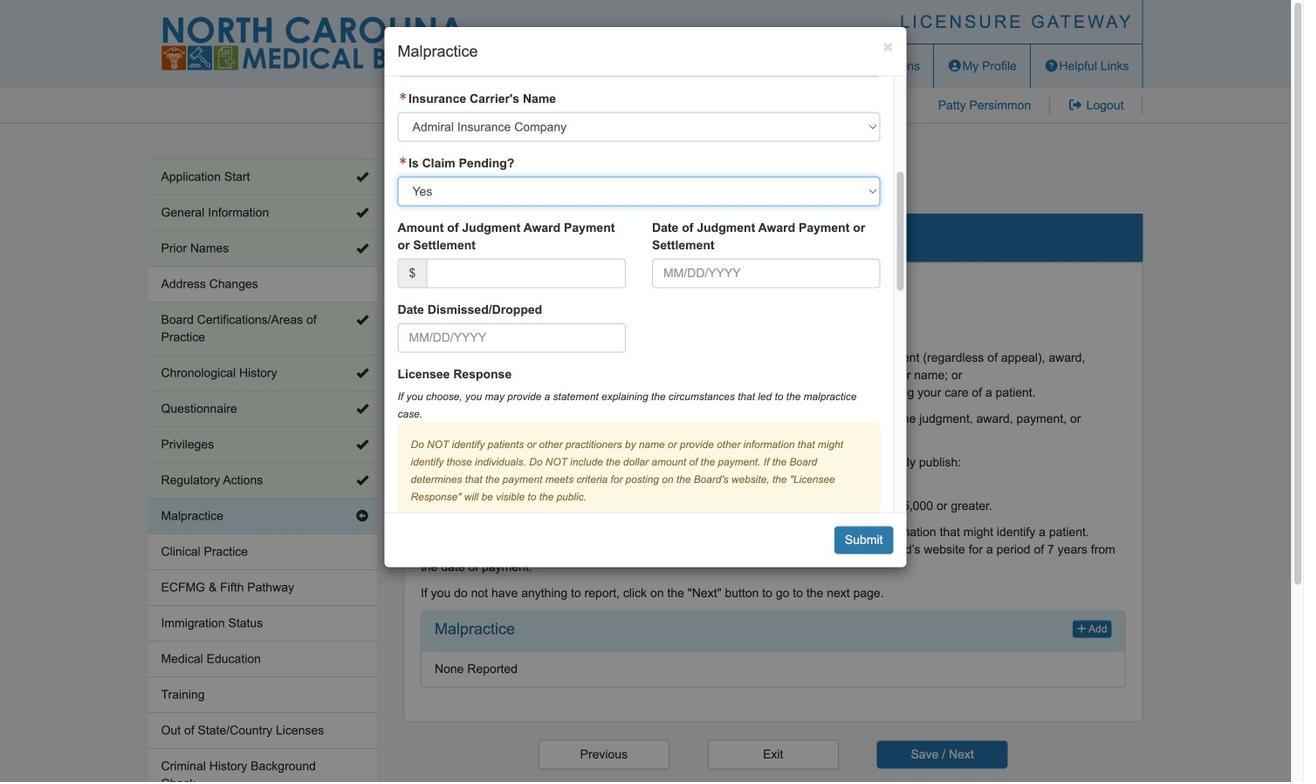 Task type: describe. For each thing, give the bounding box(es) containing it.
MM/DD/YYYY text field
[[398, 324, 626, 353]]

3 ok image from the top
[[356, 314, 368, 326]]

question circle image
[[1044, 60, 1059, 72]]

1 ok image from the top
[[356, 207, 368, 219]]

1 ok image from the top
[[356, 171, 368, 183]]

circle arrow left image
[[356, 511, 368, 523]]

3 ok image from the top
[[356, 403, 368, 416]]

sign out image
[[1068, 99, 1083, 111]]



Task type: locate. For each thing, give the bounding box(es) containing it.
1 fw image from the top
[[398, 92, 409, 101]]

fw image
[[398, 92, 409, 101], [398, 157, 409, 166]]

0 vertical spatial ok image
[[356, 207, 368, 219]]

ok image
[[356, 171, 368, 183], [356, 367, 368, 380], [356, 403, 368, 416], [356, 439, 368, 451], [356, 475, 368, 487]]

MM/DD/YYYY text field
[[652, 259, 880, 289]]

None submit
[[834, 527, 893, 555], [877, 741, 1008, 769], [834, 527, 893, 555], [877, 741, 1008, 769]]

0 vertical spatial fw image
[[398, 92, 409, 101]]

2 fw image from the top
[[398, 157, 409, 166]]

ok image
[[356, 207, 368, 219], [356, 243, 368, 255], [356, 314, 368, 326]]

north carolina medical board logo image
[[161, 17, 467, 71]]

None text field
[[426, 259, 626, 289]]

file text image
[[839, 60, 854, 72]]

1 vertical spatial fw image
[[398, 157, 409, 166]]

plus image
[[1077, 624, 1086, 635]]

user circle image
[[947, 60, 962, 72]]

2 ok image from the top
[[356, 367, 368, 380]]

4 ok image from the top
[[356, 439, 368, 451]]

2 vertical spatial ok image
[[356, 314, 368, 326]]

home image
[[764, 60, 779, 72]]

1 vertical spatial ok image
[[356, 243, 368, 255]]

None button
[[538, 741, 669, 770], [708, 741, 839, 770], [538, 741, 669, 770], [708, 741, 839, 770]]

5 ok image from the top
[[356, 475, 368, 487]]

2 ok image from the top
[[356, 243, 368, 255]]



Task type: vqa. For each thing, say whether or not it's contained in the screenshot.
button
yes



